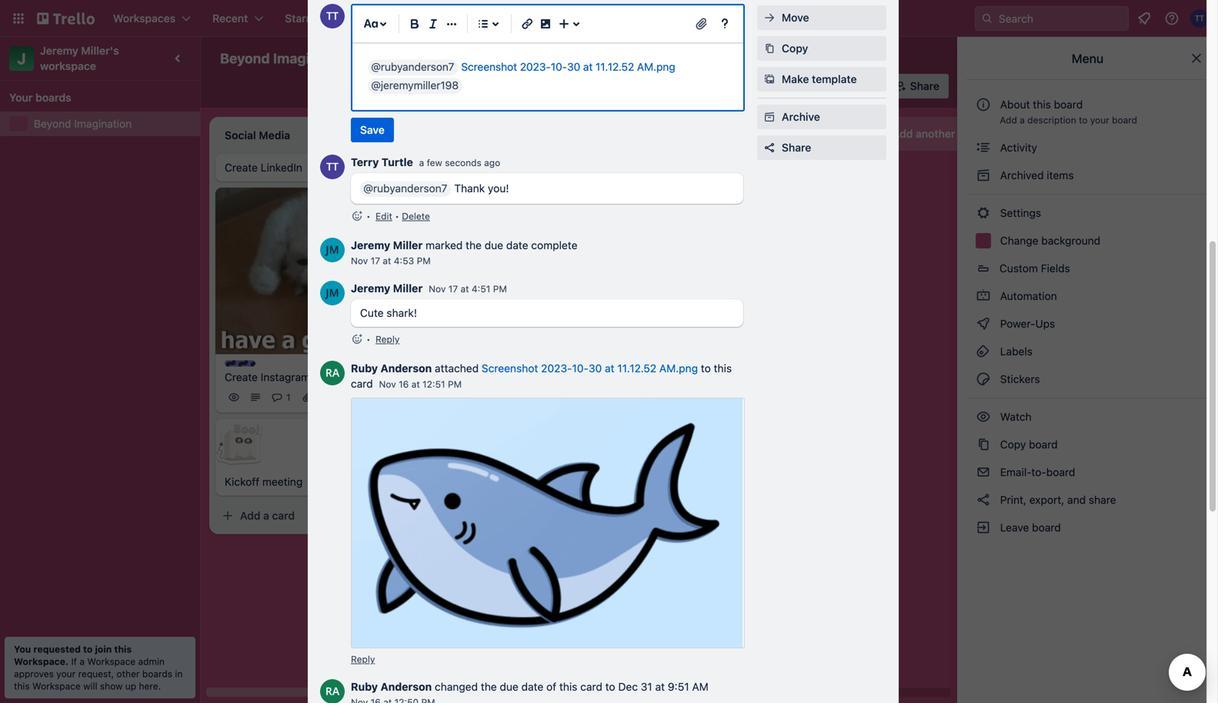 Task type: locate. For each thing, give the bounding box(es) containing it.
this inside you requested to join this workspace.
[[114, 644, 132, 655]]

17 left 4:53
[[371, 255, 380, 266]]

attach and insert link image
[[694, 16, 710, 32]]

sm image inside power-ups link
[[976, 316, 991, 332]]

sm image for power-ups
[[976, 316, 991, 332]]

seconds
[[445, 157, 482, 168]]

0 vertical spatial workspace
[[417, 52, 474, 65]]

0 vertical spatial date
[[506, 239, 528, 252]]

share button up "add another list"
[[889, 74, 949, 99]]

at
[[583, 60, 593, 73], [383, 255, 391, 266], [461, 284, 469, 294], [605, 362, 615, 375], [411, 379, 420, 390], [655, 681, 665, 694]]

board up to-
[[1029, 438, 1058, 451]]

stickers
[[997, 373, 1040, 386]]

@rubyanderson7 thank you!
[[363, 182, 509, 195]]

terry turtle (terryturtle) image
[[320, 4, 345, 28], [1191, 9, 1209, 28], [822, 75, 844, 97], [366, 388, 385, 407]]

copy
[[782, 42, 808, 55], [1000, 438, 1026, 451]]

10- down editor toolbar toolbar
[[551, 60, 567, 73]]

ruby anderson (rubyanderson7) image
[[862, 75, 884, 97], [320, 361, 345, 386], [606, 373, 625, 391]]

sm image inside labels link
[[976, 344, 991, 359]]

1 vertical spatial screenshot
[[482, 362, 538, 375]]

the right marked
[[466, 239, 482, 252]]

attached
[[435, 362, 479, 375]]

sm image inside archive link
[[762, 109, 777, 125]]

join
[[95, 644, 112, 655]]

0 horizontal spatial copy
[[782, 42, 808, 55]]

screenshot inside @rubyanderson7 screenshot 2023-10-30 at 11.12.52 am.png @jeremymiller198
[[461, 60, 517, 73]]

2023- right visible
[[520, 60, 551, 73]]

0 vertical spatial beyond
[[220, 50, 270, 67]]

sm image for labels
[[976, 344, 991, 359]]

copy inside 'link'
[[1000, 438, 1026, 451]]

0 horizontal spatial 31
[[503, 355, 513, 366]]

the right "changed"
[[481, 681, 497, 694]]

beyond imagination inside board name text box
[[220, 50, 351, 67]]

miller up the shark!
[[393, 282, 423, 295]]

to
[[1079, 115, 1088, 125], [701, 362, 711, 375], [83, 644, 93, 655], [605, 681, 615, 694]]

sm image for leave board
[[976, 520, 991, 536]]

add reaction image left 'edit'
[[351, 209, 363, 224]]

description
[[1028, 115, 1076, 125]]

copy up "email-"
[[1000, 438, 1026, 451]]

pm inside jeremy miller marked the due date complete nov 17 at 4:53 pm
[[417, 255, 431, 266]]

17 left 4:51
[[448, 284, 458, 294]]

create left linkedin
[[225, 161, 258, 174]]

0 vertical spatial automation
[[681, 80, 739, 92]]

requested
[[33, 644, 81, 655]]

2 miller from the top
[[393, 282, 423, 295]]

31 left 3
[[503, 355, 513, 366]]

0 vertical spatial 1
[[571, 355, 576, 366]]

share button down archive link
[[757, 135, 887, 160]]

17
[[371, 255, 380, 266], [448, 284, 458, 294]]

edit link
[[376, 211, 392, 222]]

1 right 3
[[571, 355, 576, 366]]

1 horizontal spatial imagination
[[273, 50, 351, 67]]

copy up make
[[782, 42, 808, 55]]

2023- right 'dec 31'
[[541, 362, 572, 375]]

power-ups link
[[967, 312, 1209, 336]]

nov left 4:51
[[429, 284, 446, 294]]

1 vertical spatial the
[[481, 681, 497, 694]]

0 horizontal spatial pm
[[417, 255, 431, 266]]

nov left 4:53
[[351, 255, 368, 266]]

sm image
[[762, 10, 777, 25], [659, 74, 681, 95], [762, 109, 777, 125], [976, 140, 991, 155], [976, 168, 991, 183], [976, 205, 991, 221], [976, 372, 991, 387], [976, 409, 991, 425], [976, 437, 991, 453], [976, 520, 991, 536]]

jeremy inside jeremy miller's workspace
[[40, 44, 78, 57]]

board down export,
[[1032, 521, 1061, 534]]

primary element
[[0, 0, 1218, 37]]

to inside about this board add a description to your board
[[1079, 115, 1088, 125]]

1 horizontal spatial workspace
[[87, 656, 136, 667]]

anderson up 16
[[381, 362, 432, 375]]

0 vertical spatial boards
[[35, 91, 71, 104]]

screenshot 2023-10-30 at 11.12.52 am.png link
[[461, 60, 675, 73], [482, 362, 698, 375]]

the inside jeremy miller marked the due date complete nov 17 at 4:53 pm
[[466, 239, 482, 252]]

ruby
[[351, 362, 378, 375], [351, 681, 378, 694]]

9:51
[[668, 681, 689, 694]]

date inside jeremy miller marked the due date complete nov 17 at 4:53 pm
[[506, 239, 528, 252]]

thinking link
[[443, 169, 622, 185]]

board inside 'link'
[[1029, 438, 1058, 451]]

1 vertical spatial reply
[[351, 654, 375, 665]]

terry turtle (terryturtle) image left text styles icon
[[320, 4, 345, 28]]

1 vertical spatial jeremy miller (jeremymiller198) image
[[388, 388, 406, 407]]

workspace.
[[14, 656, 69, 667]]

jeremy up 'nov 17 at 4:53 pm' link
[[351, 239, 390, 252]]

0 vertical spatial beyond imagination
[[220, 50, 351, 67]]

0 horizontal spatial reply
[[351, 654, 375, 665]]

1 vertical spatial imagination
[[74, 117, 132, 130]]

2 horizontal spatial pm
[[493, 284, 507, 294]]

1 horizontal spatial reply
[[376, 334, 400, 345]]

add a card for the bottom add a card button
[[240, 510, 295, 522]]

list
[[958, 127, 973, 140]]

sm image inside copy board 'link'
[[976, 437, 991, 453]]

sm image inside watch link
[[976, 409, 991, 425]]

sm image inside activity link
[[976, 140, 991, 155]]

1 horizontal spatial dec
[[618, 681, 638, 694]]

of
[[546, 681, 557, 694]]

jeremy inside jeremy miller marked the due date complete nov 17 at 4:53 pm
[[351, 239, 390, 252]]

terry turtle (terryturtle) image left 16
[[366, 388, 385, 407]]

@rubyanderson7 for @rubyanderson7 screenshot 2023-10-30 at 11.12.52 am.png @jeremymiller198
[[371, 60, 454, 73]]

workspace down the more formatting image at left
[[417, 52, 474, 65]]

boards inside the if a workspace admin approves your request, other boards in this workspace will show up here.
[[142, 669, 172, 680]]

due inside jeremy miller marked the due date complete nov 17 at 4:53 pm
[[485, 239, 503, 252]]

2 horizontal spatial workspace
[[417, 52, 474, 65]]

0 vertical spatial add a card
[[677, 167, 732, 180]]

sm image inside leave board link
[[976, 520, 991, 536]]

1 horizontal spatial share
[[910, 80, 940, 92]]

beyond imagination
[[220, 50, 351, 67], [34, 117, 132, 130]]

anderson for attached
[[381, 362, 432, 375]]

at right 3
[[605, 362, 615, 375]]

board
[[1054, 98, 1083, 111], [1112, 115, 1137, 125], [1029, 438, 1058, 451], [1047, 466, 1075, 479], [1032, 521, 1061, 534]]

0 vertical spatial screenshot
[[461, 60, 517, 73]]

settings link
[[967, 201, 1209, 225]]

0 vertical spatial pm
[[417, 255, 431, 266]]

add inside button
[[893, 127, 913, 140]]

automation down the attach and insert link icon
[[681, 80, 739, 92]]

2 ruby from the top
[[351, 681, 378, 694]]

2 vertical spatial jeremy
[[351, 282, 390, 295]]

print, export, and share link
[[967, 488, 1209, 513]]

0 horizontal spatial imagination
[[74, 117, 132, 130]]

1 ruby from the top
[[351, 362, 378, 375]]

share up "add another list"
[[910, 80, 940, 92]]

create for create
[[456, 12, 490, 25]]

0 vertical spatial ruby
[[351, 362, 378, 375]]

1 vertical spatial date
[[521, 681, 544, 694]]

1 horizontal spatial beyond
[[220, 50, 270, 67]]

0 vertical spatial imagination
[[273, 50, 351, 67]]

create inside button
[[456, 12, 490, 25]]

screenshot down lists image
[[461, 60, 517, 73]]

11.12.52 inside @rubyanderson7 screenshot 2023-10-30 at 11.12.52 am.png @jeremymiller198
[[596, 60, 634, 73]]

sm image for print, export, and share
[[976, 493, 991, 508]]

automation inside automation link
[[997, 290, 1057, 302]]

add reaction image
[[351, 209, 363, 224], [351, 332, 363, 347]]

share button
[[889, 74, 949, 99], [757, 135, 887, 160]]

add
[[1000, 115, 1017, 125], [893, 127, 913, 140], [677, 167, 698, 180], [240, 510, 260, 522]]

date
[[506, 239, 528, 252], [521, 681, 544, 694]]

your inside the if a workspace admin approves your request, other boards in this workspace will show up here.
[[56, 669, 76, 680]]

automation inside automation button
[[681, 80, 739, 92]]

date for of
[[521, 681, 544, 694]]

jeremy
[[40, 44, 78, 57], [351, 239, 390, 252], [351, 282, 390, 295]]

1 miller from the top
[[393, 239, 423, 252]]

0 horizontal spatial 10-
[[551, 60, 567, 73]]

at left customize views image on the top of page
[[583, 60, 593, 73]]

customize views image
[[595, 51, 610, 66]]

a inside about this board add a description to your board
[[1020, 115, 1025, 125]]

0 vertical spatial miller
[[393, 239, 423, 252]]

jeremy miller (jeremymiller198) image
[[320, 238, 345, 262], [388, 388, 406, 407]]

1 vertical spatial copy
[[1000, 438, 1026, 451]]

0 vertical spatial 10-
[[551, 60, 567, 73]]

nov left 16
[[379, 379, 396, 390]]

0 horizontal spatial workspace
[[32, 681, 81, 692]]

italic ⌘i image
[[424, 15, 443, 33]]

sm image inside automation link
[[976, 289, 991, 304]]

2 horizontal spatial nov
[[429, 284, 446, 294]]

at left 4:53
[[383, 255, 391, 266]]

1 horizontal spatial 10-
[[572, 362, 589, 375]]

4:53
[[394, 255, 414, 266]]

date for complete
[[506, 239, 528, 252]]

0 vertical spatial jeremy
[[40, 44, 78, 57]]

1 down instagram
[[286, 392, 291, 403]]

1 vertical spatial miller
[[393, 282, 423, 295]]

0 vertical spatial add reaction image
[[351, 209, 363, 224]]

1 vertical spatial add reaction image
[[351, 332, 363, 347]]

ruby down the cute
[[351, 362, 378, 375]]

Dec 31 checkbox
[[465, 351, 518, 370]]

0 vertical spatial jeremy miller (jeremymiller198) image
[[320, 238, 345, 262]]

imagination
[[273, 50, 351, 67], [74, 117, 132, 130]]

at left 4:51
[[461, 284, 469, 294]]

due left the of at the bottom
[[500, 681, 519, 694]]

screenshot left 3
[[482, 362, 538, 375]]

1 vertical spatial dec
[[618, 681, 638, 694]]

2 anderson from the top
[[381, 681, 432, 694]]

add inside about this board add a description to your board
[[1000, 115, 1017, 125]]

miller up 4:53
[[393, 239, 423, 252]]

1 vertical spatial anderson
[[381, 681, 432, 694]]

2 add reaction image from the top
[[351, 332, 363, 347]]

create right italic ⌘i icon
[[456, 12, 490, 25]]

watch
[[997, 411, 1035, 423]]

0 horizontal spatial nov
[[351, 255, 368, 266]]

0 vertical spatial nov
[[351, 255, 368, 266]]

open information menu image
[[1164, 11, 1180, 26]]

copy for copy board
[[1000, 438, 1026, 451]]

0 vertical spatial copy
[[782, 42, 808, 55]]

complete
[[531, 239, 578, 252]]

imagination down 'your boards with 1 items' element
[[74, 117, 132, 130]]

0 horizontal spatial dec
[[483, 355, 500, 366]]

dec left 9:51
[[618, 681, 638, 694]]

instagram
[[261, 371, 310, 384]]

star or unstar board image
[[368, 52, 380, 65]]

0 vertical spatial 2023-
[[520, 60, 551, 73]]

about this board add a description to your board
[[1000, 98, 1137, 125]]

2 vertical spatial create
[[225, 371, 258, 384]]

text styles image
[[362, 15, 380, 33]]

the for changed
[[481, 681, 497, 694]]

1 vertical spatial @rubyanderson7
[[363, 182, 447, 195]]

create down color: purple, title: none icon at the left of page
[[225, 371, 258, 384]]

miller's
[[81, 44, 119, 57]]

2023- inside @rubyanderson7 screenshot 2023-10-30 at 11.12.52 am.png @jeremymiller198
[[520, 60, 551, 73]]

1 vertical spatial workspace
[[87, 656, 136, 667]]

30 left customize views image on the top of page
[[567, 60, 580, 73]]

0 horizontal spatial your
[[56, 669, 76, 680]]

0 horizontal spatial beyond
[[34, 117, 71, 130]]

workspace down approves
[[32, 681, 81, 692]]

1 horizontal spatial share button
[[889, 74, 949, 99]]

1 vertical spatial add a card
[[240, 510, 295, 522]]

add a card button
[[653, 162, 825, 186], [215, 504, 388, 528]]

nov inside jeremy miller nov 17 at 4:51 pm
[[429, 284, 446, 294]]

16
[[399, 379, 409, 390]]

if a workspace admin approves your request, other boards in this workspace will show up here.
[[14, 656, 183, 692]]

0 horizontal spatial terry turtle (terryturtle) image
[[320, 155, 345, 179]]

date left complete at the top of the page
[[506, 239, 528, 252]]

sm image inside automation button
[[659, 74, 681, 95]]

sm image inside the settings "link"
[[976, 205, 991, 221]]

items
[[1047, 169, 1074, 182]]

to inside to this card
[[701, 362, 711, 375]]

10- right 3
[[572, 362, 589, 375]]

Search field
[[994, 7, 1128, 30]]

workspace down join
[[87, 656, 136, 667]]

0 vertical spatial reply
[[376, 334, 400, 345]]

edit • delete
[[376, 211, 430, 222]]

add reaction image down the cute
[[351, 332, 363, 347]]

due for marked
[[485, 239, 503, 252]]

due up 4:51
[[485, 239, 503, 252]]

delete link
[[402, 211, 430, 222]]

miller
[[393, 239, 423, 252], [393, 282, 423, 295]]

workspace inside workspace visible button
[[417, 52, 474, 65]]

date left the of at the bottom
[[521, 681, 544, 694]]

0 horizontal spatial 1
[[286, 392, 291, 403]]

create
[[456, 12, 490, 25], [225, 161, 258, 174], [225, 371, 258, 384]]

jeremy miller (jeremymiller198) image
[[842, 75, 864, 97], [320, 281, 345, 306], [585, 373, 603, 391]]

anderson left "changed"
[[381, 681, 432, 694]]

jeremy up the cute
[[351, 282, 390, 295]]

linkedin
[[261, 161, 302, 174]]

create for create instagram
[[225, 371, 258, 384]]

11.12.52
[[596, 60, 634, 73], [617, 362, 657, 375]]

screenshot 2023-10-30 at 11.12.52 am.png link inside main content area, start typing to enter text. text field
[[461, 60, 675, 73]]

nov 16 at 12:51 pm
[[379, 379, 462, 390]]

color: bold red, title: "thoughts" element
[[443, 160, 501, 172]]

imagination left star or unstar board icon
[[273, 50, 351, 67]]

share for the left share button
[[782, 141, 811, 154]]

automation up power-ups at top right
[[997, 290, 1057, 302]]

you
[[14, 644, 31, 655]]

1 horizontal spatial terry turtle (terryturtle) image
[[563, 373, 582, 391]]

nov 16 at 12:51 pm link
[[379, 379, 462, 390]]

terry turtle (terryturtle) image
[[320, 155, 345, 179], [563, 373, 582, 391]]

your inside about this board add a description to your board
[[1090, 115, 1110, 125]]

pm
[[417, 255, 431, 266], [493, 284, 507, 294], [448, 379, 462, 390]]

your
[[1090, 115, 1110, 125], [56, 669, 76, 680]]

jeremy miller (jeremymiller198) image left 12:51 at bottom
[[388, 388, 406, 407]]

to this card
[[351, 362, 732, 390]]

1 horizontal spatial add a card
[[677, 167, 732, 180]]

1 vertical spatial ruby
[[351, 681, 378, 694]]

boards
[[35, 91, 71, 104], [142, 669, 172, 680]]

ruby anderson changed the due date of this card to dec 31 at 9:51 am
[[351, 681, 709, 694]]

reply for the topmost reply link
[[376, 334, 400, 345]]

miller inside jeremy miller marked the due date complete nov 17 at 4:53 pm
[[393, 239, 423, 252]]

ruby right ruby anderson (rubyanderson7) icon
[[351, 681, 378, 694]]

0 vertical spatial anderson
[[381, 362, 432, 375]]

pm down attached
[[448, 379, 462, 390]]

0 vertical spatial add a card button
[[653, 162, 825, 186]]

beyond
[[220, 50, 270, 67], [34, 117, 71, 130]]

jeremy miller nov 17 at 4:51 pm
[[351, 282, 507, 295]]

0 vertical spatial the
[[466, 239, 482, 252]]

at right 16
[[411, 379, 420, 390]]

jeremy miller (jeremymiller198) image left 'nov 17 at 4:53 pm' link
[[320, 238, 345, 262]]

1 vertical spatial nov
[[429, 284, 446, 294]]

1 anderson from the top
[[381, 362, 432, 375]]

sm image inside the copy link
[[762, 41, 777, 56]]

0 vertical spatial jeremy miller (jeremymiller198) image
[[842, 75, 864, 97]]

archive link
[[757, 105, 887, 129]]

sm image inside email-to-board link
[[976, 465, 991, 480]]

sm image inside the archived items link
[[976, 168, 991, 183]]

your up activity link
[[1090, 115, 1110, 125]]

sm image for automation
[[659, 74, 681, 95]]

a
[[1020, 115, 1025, 125], [419, 157, 424, 168], [700, 167, 706, 180], [263, 510, 269, 522], [80, 656, 85, 667]]

0 horizontal spatial reply link
[[351, 654, 375, 665]]

1 horizontal spatial pm
[[448, 379, 462, 390]]

0 horizontal spatial jeremy miller (jeremymiller198) image
[[320, 281, 345, 306]]

0 horizontal spatial jeremy miller (jeremymiller198) image
[[320, 238, 345, 262]]

2 vertical spatial nov
[[379, 379, 396, 390]]

copy for copy
[[782, 42, 808, 55]]

1 horizontal spatial reply link
[[376, 334, 400, 345]]

0 horizontal spatial add a card button
[[215, 504, 388, 528]]

dec right attached
[[483, 355, 500, 366]]

pm right 4:51
[[493, 284, 507, 294]]

board up "print, export, and share"
[[1047, 466, 1075, 479]]

0 horizontal spatial 17
[[371, 255, 380, 266]]

1 horizontal spatial your
[[1090, 115, 1110, 125]]

31 left 9:51
[[641, 681, 652, 694]]

@rubyanderson7 inside @rubyanderson7 screenshot 2023-10-30 at 11.12.52 am.png @jeremymiller198
[[371, 60, 454, 73]]

1 vertical spatial boards
[[142, 669, 172, 680]]

share down archive
[[782, 141, 811, 154]]

reply link
[[376, 334, 400, 345], [351, 654, 375, 665]]

email-
[[1000, 466, 1032, 479]]

your down if at the left bottom of the page
[[56, 669, 76, 680]]

3
[[539, 355, 545, 366]]

jeremy miller (jeremymiller198) image for the bottommost terry turtle (terryturtle) icon
[[585, 373, 603, 391]]

print, export, and share
[[997, 494, 1116, 506]]

sm image
[[762, 41, 777, 56], [762, 72, 777, 87], [976, 289, 991, 304], [976, 316, 991, 332], [976, 344, 991, 359], [976, 465, 991, 480], [976, 493, 991, 508]]

sm image for stickers
[[976, 372, 991, 387]]

1 add reaction image from the top
[[351, 209, 363, 224]]

@rubyanderson7 down turtle
[[363, 182, 447, 195]]

at inside jeremy miller marked the due date complete nov 17 at 4:53 pm
[[383, 255, 391, 266]]

0 horizontal spatial boards
[[35, 91, 71, 104]]

boards down admin on the bottom left of the page
[[142, 669, 172, 680]]

30 right 3
[[589, 362, 602, 375]]

1 vertical spatial terry turtle (terryturtle) image
[[563, 373, 582, 391]]

sm image inside the stickers link
[[976, 372, 991, 387]]

0 vertical spatial 30
[[567, 60, 580, 73]]

boards right your
[[35, 91, 71, 104]]

a inside the terry turtle a few seconds ago
[[419, 157, 424, 168]]

1 vertical spatial beyond imagination
[[34, 117, 132, 130]]

screenshot
[[461, 60, 517, 73], [482, 362, 538, 375]]

nov
[[351, 255, 368, 266], [429, 284, 446, 294], [379, 379, 396, 390]]

watch link
[[967, 405, 1209, 429]]

@rubyanderson7 for @rubyanderson7 thank you!
[[363, 182, 447, 195]]

0 vertical spatial share button
[[889, 74, 949, 99]]

show
[[100, 681, 123, 692]]

make
[[782, 73, 809, 85]]

31
[[503, 355, 513, 366], [641, 681, 652, 694]]

share for the rightmost share button
[[910, 80, 940, 92]]

make template link
[[757, 67, 887, 92]]

0 horizontal spatial automation
[[681, 80, 739, 92]]

other
[[117, 669, 140, 680]]

sm image inside print, export, and share link
[[976, 493, 991, 508]]

1 horizontal spatial boards
[[142, 669, 172, 680]]

jeremy up workspace
[[40, 44, 78, 57]]

1 horizontal spatial nov
[[379, 379, 396, 390]]

0 vertical spatial create
[[456, 12, 490, 25]]

pm right 4:53
[[417, 255, 431, 266]]

@rubyanderson7 up @jeremymiller198
[[371, 60, 454, 73]]



Task type: vqa. For each thing, say whether or not it's contained in the screenshot.
Add list button in the left top of the page
no



Task type: describe. For each thing, give the bounding box(es) containing it.
copy board
[[997, 438, 1058, 451]]

4:51
[[472, 284, 491, 294]]

leave board link
[[967, 516, 1209, 540]]

1 horizontal spatial 31
[[641, 681, 652, 694]]

bold ⌘b image
[[406, 15, 424, 33]]

color: purple, title: none image
[[225, 361, 256, 367]]

archived
[[1000, 169, 1044, 182]]

beyond imagination link
[[34, 116, 191, 132]]

am
[[692, 681, 709, 694]]

0 vertical spatial reply link
[[376, 334, 400, 345]]

board up activity link
[[1112, 115, 1137, 125]]

another
[[916, 127, 955, 140]]

am.png inside @rubyanderson7 screenshot 2023-10-30 at 11.12.52 am.png @jeremymiller198
[[637, 60, 675, 73]]

miller for nov
[[393, 282, 423, 295]]

request,
[[78, 669, 114, 680]]

activity
[[997, 141, 1037, 154]]

nov 17 at 4:51 pm link
[[429, 284, 507, 294]]

at inside @rubyanderson7 screenshot 2023-10-30 at 11.12.52 am.png @jeremymiller198
[[583, 60, 593, 73]]

the for marked
[[466, 239, 482, 252]]

your boards with 1 items element
[[9, 89, 183, 107]]

power-ups
[[997, 317, 1058, 330]]

0 notifications image
[[1135, 9, 1154, 28]]

open help dialog image
[[716, 15, 734, 33]]

automation button
[[659, 74, 749, 99]]

board
[[548, 52, 578, 65]]

thoughts thinking
[[443, 161, 501, 183]]

to-
[[1032, 466, 1047, 479]]

create for create linkedin
[[225, 161, 258, 174]]

jeremy miller (jeremymiller198) image for terry turtle (terryturtle) image over archive link
[[842, 75, 864, 97]]

add reaction image for terry
[[351, 209, 363, 224]]

1 vertical spatial am.png
[[659, 362, 698, 375]]

sm image for settings
[[976, 205, 991, 221]]

activity link
[[967, 135, 1209, 160]]

cute shark!
[[360, 307, 417, 319]]

jeremy for jeremy miller's workspace
[[40, 44, 78, 57]]

add a card for top add a card button
[[677, 167, 732, 180]]

ago
[[484, 157, 500, 168]]

approves
[[14, 669, 54, 680]]

terry turtle (terryturtle) image right open information menu image
[[1191, 9, 1209, 28]]

beyond inside board name text box
[[220, 50, 270, 67]]

workspace visible
[[417, 52, 510, 65]]

template
[[812, 73, 857, 85]]

link image
[[518, 15, 536, 33]]

create from template… image
[[394, 510, 406, 522]]

add reaction image for jeremy
[[351, 332, 363, 347]]

jeremy miller marked the due date complete nov 17 at 4:53 pm
[[351, 239, 578, 266]]

31 inside checkbox
[[503, 355, 513, 366]]

archived items
[[997, 169, 1074, 182]]

imagination inside board name text box
[[273, 50, 351, 67]]

you!
[[488, 182, 509, 195]]

delete
[[402, 211, 430, 222]]

17 inside jeremy miller nov 17 at 4:51 pm
[[448, 284, 458, 294]]

image image
[[536, 15, 555, 33]]

automation for automation link
[[997, 290, 1057, 302]]

this inside to this card
[[714, 362, 732, 375]]

board link
[[522, 46, 587, 71]]

terry
[[351, 156, 379, 169]]

due for changed
[[500, 681, 519, 694]]

power-
[[1000, 317, 1035, 330]]

1 vertical spatial jeremy miller (jeremymiller198) image
[[320, 281, 345, 306]]

jeremy miller's workspace
[[40, 44, 122, 72]]

terry turtle a few seconds ago
[[351, 156, 500, 169]]

card inside to this card
[[351, 377, 373, 390]]

move link
[[757, 5, 887, 30]]

board up description
[[1054, 98, 1083, 111]]

ups
[[1035, 317, 1055, 330]]

1 vertical spatial reply link
[[351, 654, 375, 665]]

automation for automation button
[[681, 80, 739, 92]]

10- inside @rubyanderson7 screenshot 2023-10-30 at 11.12.52 am.png @jeremymiller198
[[551, 60, 567, 73]]

save button
[[351, 118, 394, 142]]

jeremy for jeremy miller nov 17 at 4:51 pm
[[351, 282, 390, 295]]

more formatting image
[[443, 15, 461, 33]]

sm image inside move link
[[762, 10, 777, 25]]

labels link
[[967, 339, 1209, 364]]

in
[[175, 669, 183, 680]]

30 inside @rubyanderson7 screenshot 2023-10-30 at 11.12.52 am.png @jeremymiller198
[[567, 60, 580, 73]]

sm image inside make template "link"
[[762, 72, 777, 87]]

if
[[71, 656, 77, 667]]

lists image
[[474, 15, 493, 33]]

17 inside jeremy miller marked the due date complete nov 17 at 4:53 pm
[[371, 255, 380, 266]]

edit
[[376, 211, 392, 222]]

1 vertical spatial 10-
[[572, 362, 589, 375]]

add another list
[[893, 127, 973, 140]]

nov 17 at 4:53 pm link
[[351, 255, 431, 266]]

@jeremymiller198
[[371, 79, 459, 92]]

custom fields button
[[967, 256, 1209, 281]]

your boards
[[9, 91, 71, 104]]

Main content area, start typing to enter text. text field
[[368, 58, 728, 95]]

visible
[[477, 52, 510, 65]]

workspace
[[40, 60, 96, 72]]

about
[[1000, 98, 1030, 111]]

kickoff
[[225, 476, 259, 488]]

turtle
[[382, 156, 413, 169]]

ruby for ruby anderson changed the due date of this card to dec 31 at 9:51 am
[[351, 681, 378, 694]]

change background
[[997, 234, 1101, 247]]

nov inside jeremy miller marked the due date complete nov 17 at 4:53 pm
[[351, 255, 368, 266]]

this inside about this board add a description to your board
[[1033, 98, 1051, 111]]

dec inside checkbox
[[483, 355, 500, 366]]

marked
[[426, 239, 463, 252]]

1 horizontal spatial jeremy miller (jeremymiller198) image
[[388, 388, 406, 407]]

sm image for copy board
[[976, 437, 991, 453]]

kickoff meeting
[[225, 476, 303, 488]]

sm image for activity
[[976, 140, 991, 155]]

archive
[[782, 110, 820, 123]]

this inside the if a workspace admin approves your request, other boards in this workspace will show up here.
[[14, 681, 30, 692]]

email-to-board link
[[967, 460, 1209, 485]]

a inside the if a workspace admin approves your request, other boards in this workspace will show up here.
[[80, 656, 85, 667]]

back to home image
[[37, 6, 95, 31]]

save
[[360, 124, 385, 136]]

1 vertical spatial 11.12.52
[[617, 362, 657, 375]]

at left 9:51
[[655, 681, 665, 694]]

sm image for email-to-board
[[976, 465, 991, 480]]

a few seconds ago link
[[419, 157, 500, 168]]

labels
[[997, 345, 1033, 358]]

custom
[[1000, 262, 1038, 275]]

fields
[[1041, 262, 1070, 275]]

2 vertical spatial pm
[[448, 379, 462, 390]]

1 horizontal spatial ruby anderson (rubyanderson7) image
[[606, 373, 625, 391]]

sm image for automation
[[976, 289, 991, 304]]

miller for marked
[[393, 239, 423, 252]]

2 vertical spatial workspace
[[32, 681, 81, 692]]

move
[[782, 11, 809, 24]]

1 vertical spatial 1
[[286, 392, 291, 403]]

0 vertical spatial terry turtle (terryturtle) image
[[320, 155, 345, 179]]

workspace visible button
[[390, 46, 519, 71]]

reply for reply link to the bottom
[[351, 654, 375, 665]]

anderson for changed
[[381, 681, 432, 694]]

custom fields
[[1000, 262, 1070, 275]]

you requested to join this workspace.
[[14, 644, 132, 667]]

0 horizontal spatial share button
[[757, 135, 887, 160]]

ruby anderson (rubyanderson7) image
[[320, 680, 345, 703]]

1 vertical spatial 30
[[589, 362, 602, 375]]

print,
[[1000, 494, 1027, 506]]

ruby anderson attached screenshot 2023-10-30 at 11.12.52 am.png
[[351, 362, 698, 375]]

1 vertical spatial 2023-
[[541, 362, 572, 375]]

and
[[1067, 494, 1086, 506]]

few
[[427, 157, 442, 168]]

thinking
[[443, 170, 486, 183]]

up
[[125, 681, 136, 692]]

@rubyanderson7 screenshot 2023-10-30 at 11.12.52 am.png @jeremymiller198
[[371, 60, 675, 92]]

email-to-board
[[997, 466, 1075, 479]]

ruby for ruby anderson attached screenshot 2023-10-30 at 11.12.52 am.png
[[351, 362, 378, 375]]

settings
[[997, 207, 1041, 219]]

background
[[1042, 234, 1101, 247]]

sm image for watch
[[976, 409, 991, 425]]

0 horizontal spatial ruby anderson (rubyanderson7) image
[[320, 361, 345, 386]]

pm inside jeremy miller nov 17 at 4:51 pm
[[493, 284, 507, 294]]

editor toolbar toolbar
[[359, 12, 737, 36]]

1 vertical spatial screenshot 2023-10-30 at 11.12.52 am.png link
[[482, 362, 698, 375]]

at inside jeremy miller nov 17 at 4:51 pm
[[461, 284, 469, 294]]

share
[[1089, 494, 1116, 506]]

Board name text field
[[212, 46, 359, 71]]

leave board
[[997, 521, 1061, 534]]

0 horizontal spatial beyond imagination
[[34, 117, 132, 130]]

will
[[83, 681, 97, 692]]

search image
[[981, 12, 994, 25]]

terry turtle (terryturtle) image up archive link
[[822, 75, 844, 97]]

thoughts
[[459, 161, 501, 172]]

12:51
[[423, 379, 445, 390]]

change background link
[[967, 229, 1209, 253]]

jeremy for jeremy miller marked the due date complete nov 17 at 4:53 pm
[[351, 239, 390, 252]]

1 vertical spatial add a card button
[[215, 504, 388, 528]]

1 vertical spatial beyond
[[34, 117, 71, 130]]

automation link
[[967, 284, 1209, 309]]

add another list button
[[865, 117, 1074, 151]]

2 horizontal spatial ruby anderson (rubyanderson7) image
[[862, 75, 884, 97]]

sm image for archived items
[[976, 168, 991, 183]]

to inside you requested to join this workspace.
[[83, 644, 93, 655]]

changed
[[435, 681, 478, 694]]



